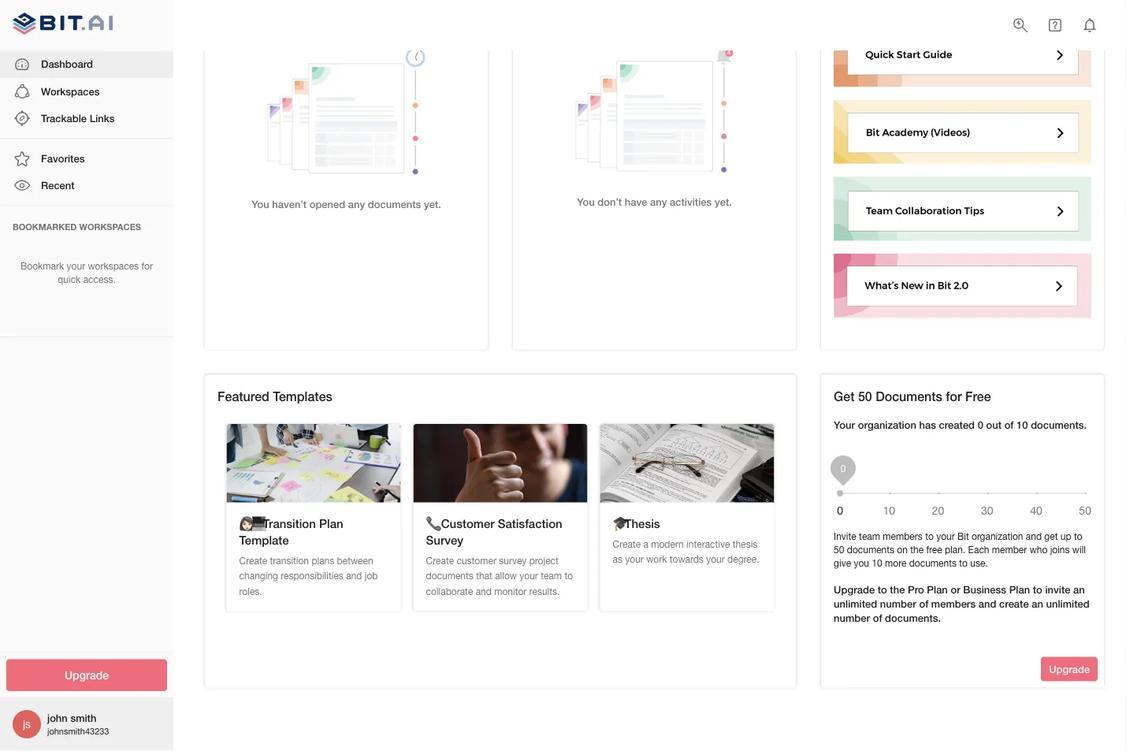 Task type: describe. For each thing, give the bounding box(es) containing it.
0 horizontal spatial of
[[873, 613, 883, 625]]

2 unlimited from the left
[[1047, 598, 1090, 610]]

use.
[[971, 558, 989, 569]]

the inside invite team members to your bit organization and get up to 50 documents on the free plan. each member who joins will give you 10 more documents to use.
[[911, 545, 924, 556]]

out
[[987, 419, 1002, 431]]

your
[[834, 419, 856, 431]]

that
[[476, 571, 493, 582]]

collaborate
[[426, 586, 473, 597]]

workspaces
[[41, 85, 100, 97]]

get
[[834, 389, 855, 404]]

trackable links
[[41, 112, 115, 124]]

documents inside "create customer survey project documents that allow your team to collaborate and monitor results."
[[426, 571, 474, 582]]

created
[[940, 419, 975, 431]]

changing
[[239, 571, 278, 582]]

your organization has created 0 out of 10 documents.
[[834, 419, 1087, 431]]

will
[[1073, 545, 1087, 556]]

bookmarked
[[13, 222, 77, 232]]

📞 customer satisfaction survey
[[426, 517, 563, 547]]

👩🏻💻transition
[[239, 517, 316, 531]]

the inside upgrade to the pro plan or business plan to invite an unlimited number of members and create an unlimited number of documents.
[[891, 584, 906, 596]]

1 horizontal spatial plan
[[928, 584, 948, 596]]

responsibilities
[[281, 571, 344, 582]]

free
[[966, 389, 992, 404]]

you for you don't have any activities yet.
[[577, 196, 595, 208]]

0 horizontal spatial an
[[1032, 598, 1044, 610]]

degree.
[[728, 554, 760, 565]]

who
[[1030, 545, 1048, 556]]

template
[[239, 533, 289, 547]]

0 horizontal spatial upgrade
[[65, 669, 109, 682]]

and inside create transition plans between changing responsibilities and job roles.
[[346, 571, 362, 582]]

and inside invite team members to your bit organization and get up to 50 documents on the free plan. each member who joins will give you 10 more documents to use.
[[1026, 532, 1042, 543]]

👩🏻💻transition plan template image
[[227, 424, 401, 503]]

project
[[530, 556, 559, 567]]

survey
[[426, 533, 464, 547]]

create customer survey project documents that allow your team to collaborate and monitor results.
[[426, 556, 573, 597]]

you don't have any activities yet.
[[577, 196, 732, 208]]

have
[[625, 196, 648, 208]]

create
[[1000, 598, 1030, 610]]

work
[[647, 554, 667, 565]]

get
[[1045, 532, 1059, 543]]

documents down free
[[910, 558, 957, 569]]

1 unlimited from the left
[[834, 598, 878, 610]]

0
[[978, 419, 984, 431]]

towards
[[670, 554, 704, 565]]

access.
[[83, 274, 116, 285]]

your down interactive
[[707, 554, 725, 565]]

documents. inside upgrade to the pro plan or business plan to invite an unlimited number of members and create an unlimited number of documents.
[[886, 613, 942, 625]]

plan.
[[945, 545, 966, 556]]

bookmark
[[21, 261, 64, 272]]

smith
[[70, 712, 96, 724]]

business
[[964, 584, 1007, 596]]

create a modern interactive thesis as your work towards your degree.
[[613, 539, 760, 565]]

📞
[[426, 517, 438, 531]]

2 horizontal spatial plan
[[1010, 584, 1031, 596]]

0 horizontal spatial number
[[834, 613, 871, 625]]

workspaces button
[[0, 78, 173, 105]]

1 horizontal spatial of
[[920, 598, 929, 610]]

0 horizontal spatial upgrade button
[[6, 660, 167, 692]]

more
[[885, 558, 907, 569]]

🎓thesis
[[613, 517, 660, 531]]

team inside "create customer survey project documents that allow your team to collaborate and monitor results."
[[541, 571, 562, 582]]

don't
[[598, 196, 622, 208]]

dashboard
[[41, 58, 93, 70]]

opened
[[310, 198, 346, 211]]

trackable
[[41, 112, 87, 124]]

joins
[[1051, 545, 1070, 556]]

invite team members to your bit organization and get up to 50 documents on the free plan. each member who joins will give you 10 more documents to use.
[[834, 532, 1087, 569]]

between
[[337, 556, 373, 567]]

your inside bookmark your workspaces for quick access.
[[67, 261, 85, 272]]

has
[[920, 419, 937, 431]]

1 horizontal spatial upgrade button
[[1042, 658, 1098, 682]]

0 vertical spatial 50
[[859, 389, 873, 404]]

50 inside invite team members to your bit organization and get up to 50 documents on the free plan. each member who joins will give you 10 more documents to use.
[[834, 545, 845, 556]]

for for workspaces
[[141, 261, 153, 272]]

any for documents
[[348, 198, 365, 211]]

johnsmith43233
[[47, 727, 109, 737]]

each
[[969, 545, 990, 556]]

👩🏻💻transition plan template
[[239, 517, 343, 547]]

organization inside invite team members to your bit organization and get up to 50 documents on the free plan. each member who joins will give you 10 more documents to use.
[[972, 532, 1024, 543]]

dashboard button
[[0, 51, 173, 78]]

on
[[898, 545, 908, 556]]

get 50 documents for free
[[834, 389, 992, 404]]

members inside upgrade to the pro plan or business plan to invite an unlimited number of members and create an unlimited number of documents.
[[932, 598, 976, 610]]

create transition plans between changing responsibilities and job roles.
[[239, 556, 378, 597]]

and inside upgrade to the pro plan or business plan to invite an unlimited number of members and create an unlimited number of documents.
[[979, 598, 997, 610]]

bookmark your workspaces for quick access.
[[21, 261, 153, 285]]

a
[[644, 539, 649, 550]]

plans
[[312, 556, 335, 567]]

thesis
[[733, 539, 758, 550]]

roles.
[[239, 586, 262, 597]]

up
[[1061, 532, 1072, 543]]

john
[[47, 712, 68, 724]]

links
[[90, 112, 115, 124]]

monitor
[[495, 586, 527, 597]]

survey
[[499, 556, 527, 567]]

0 vertical spatial documents.
[[1031, 419, 1087, 431]]

favorites
[[41, 152, 85, 165]]

john smith johnsmith43233
[[47, 712, 109, 737]]

results.
[[530, 586, 560, 597]]

recent
[[41, 179, 75, 192]]

job
[[365, 571, 378, 582]]

to inside "create customer survey project documents that allow your team to collaborate and monitor results."
[[565, 571, 573, 582]]

activities
[[670, 196, 712, 208]]

haven't
[[272, 198, 307, 211]]

transition
[[270, 556, 309, 567]]



Task type: vqa. For each thing, say whether or not it's contained in the screenshot.
first Name from left
no



Task type: locate. For each thing, give the bounding box(es) containing it.
your up quick
[[67, 261, 85, 272]]

1 horizontal spatial yet.
[[715, 196, 732, 208]]

you left haven't
[[252, 198, 269, 211]]

10
[[1017, 419, 1029, 431], [872, 558, 883, 569]]

unlimited down you
[[834, 598, 878, 610]]

team inside invite team members to your bit organization and get up to 50 documents on the free plan. each member who joins will give you 10 more documents to use.
[[860, 532, 881, 543]]

for inside bookmark your workspaces for quick access.
[[141, 261, 153, 272]]

0 horizontal spatial create
[[239, 556, 267, 567]]

upgrade inside upgrade to the pro plan or business plan to invite an unlimited number of members and create an unlimited number of documents.
[[834, 584, 875, 596]]

1 horizontal spatial 10
[[1017, 419, 1029, 431]]

organization down documents on the right bottom
[[858, 419, 917, 431]]

create for 🎓thesis
[[613, 539, 641, 550]]

for
[[141, 261, 153, 272], [946, 389, 962, 404]]

any right opened
[[348, 198, 365, 211]]

documents up collaborate
[[426, 571, 474, 582]]

invite
[[834, 532, 857, 543]]

interactive
[[687, 539, 731, 550]]

🎓thesis image
[[600, 424, 775, 503]]

1 vertical spatial of
[[920, 598, 929, 610]]

0 horizontal spatial documents.
[[886, 613, 942, 625]]

0 horizontal spatial for
[[141, 261, 153, 272]]

the right on
[[911, 545, 924, 556]]

documents right opened
[[368, 198, 421, 211]]

customer
[[441, 517, 495, 531]]

of
[[1005, 419, 1014, 431], [920, 598, 929, 610], [873, 613, 883, 625]]

unlimited
[[834, 598, 878, 610], [1047, 598, 1090, 610]]

10 right the out at right bottom
[[1017, 419, 1029, 431]]

recent button
[[0, 172, 173, 199]]

0 vertical spatial for
[[141, 261, 153, 272]]

documents. down "pro"
[[886, 613, 942, 625]]

you for you haven't opened any documents yet.
[[252, 198, 269, 211]]

1 vertical spatial the
[[891, 584, 906, 596]]

create inside "create customer survey project documents that allow your team to collaborate and monitor results."
[[426, 556, 454, 567]]

bit
[[958, 532, 970, 543]]

1 horizontal spatial unlimited
[[1047, 598, 1090, 610]]

plan inside the 👩🏻💻transition plan template
[[319, 517, 343, 531]]

members up on
[[883, 532, 923, 543]]

1 horizontal spatial you
[[577, 196, 595, 208]]

for for documents
[[946, 389, 962, 404]]

documents
[[368, 198, 421, 211], [847, 545, 895, 556], [910, 558, 957, 569], [426, 571, 474, 582]]

0 vertical spatial of
[[1005, 419, 1014, 431]]

trackable links button
[[0, 105, 173, 132]]

your down project
[[520, 571, 538, 582]]

your up plan.
[[937, 532, 955, 543]]

an
[[1074, 584, 1086, 596], [1032, 598, 1044, 610]]

yet. for you haven't opened any documents yet.
[[424, 198, 441, 211]]

and up who
[[1026, 532, 1042, 543]]

2 horizontal spatial upgrade
[[1050, 664, 1091, 676]]

members inside invite team members to your bit organization and get up to 50 documents on the free plan. each member who joins will give you 10 more documents to use.
[[883, 532, 923, 543]]

or
[[951, 584, 961, 596]]

the
[[911, 545, 924, 556], [891, 584, 906, 596]]

1 horizontal spatial for
[[946, 389, 962, 404]]

2 horizontal spatial create
[[613, 539, 641, 550]]

number down give at bottom
[[834, 613, 871, 625]]

member
[[993, 545, 1028, 556]]

organization up member
[[972, 532, 1024, 543]]

1 vertical spatial organization
[[972, 532, 1024, 543]]

0 horizontal spatial yet.
[[424, 198, 441, 211]]

and down business
[[979, 598, 997, 610]]

1 vertical spatial 50
[[834, 545, 845, 556]]

50 up give at bottom
[[834, 545, 845, 556]]

you haven't opened any documents yet.
[[252, 198, 441, 211]]

create for 👩🏻💻transition plan template
[[239, 556, 267, 567]]

1 vertical spatial for
[[946, 389, 962, 404]]

js
[[23, 718, 31, 731]]

you
[[577, 196, 595, 208], [252, 198, 269, 211]]

you
[[854, 558, 870, 569]]

1 horizontal spatial any
[[651, 196, 667, 208]]

1 vertical spatial team
[[541, 571, 562, 582]]

templates
[[273, 389, 333, 404]]

members
[[883, 532, 923, 543], [932, 598, 976, 610]]

documents. right the out at right bottom
[[1031, 419, 1087, 431]]

0 vertical spatial team
[[860, 532, 881, 543]]

1 horizontal spatial team
[[860, 532, 881, 543]]

featured templates
[[218, 389, 333, 404]]

organization
[[858, 419, 917, 431], [972, 532, 1024, 543]]

favorites button
[[0, 145, 173, 172]]

any
[[651, 196, 667, 208], [348, 198, 365, 211]]

create inside create a modern interactive thesis as your work towards your degree.
[[613, 539, 641, 550]]

quick
[[58, 274, 81, 285]]

0 vertical spatial organization
[[858, 419, 917, 431]]

0 horizontal spatial members
[[883, 532, 923, 543]]

0 horizontal spatial plan
[[319, 517, 343, 531]]

0 horizontal spatial organization
[[858, 419, 917, 431]]

an right create
[[1032, 598, 1044, 610]]

2 horizontal spatial of
[[1005, 419, 1014, 431]]

featured
[[218, 389, 270, 404]]

you left don't
[[577, 196, 595, 208]]

invite
[[1046, 584, 1071, 596]]

an right invite
[[1074, 584, 1086, 596]]

create down survey
[[426, 556, 454, 567]]

documents up you
[[847, 545, 895, 556]]

customer
[[457, 556, 497, 567]]

create up the "as"
[[613, 539, 641, 550]]

0 vertical spatial an
[[1074, 584, 1086, 596]]

1 horizontal spatial documents.
[[1031, 419, 1087, 431]]

any for activities
[[651, 196, 667, 208]]

1 vertical spatial number
[[834, 613, 871, 625]]

0 horizontal spatial 10
[[872, 558, 883, 569]]

50
[[859, 389, 873, 404], [834, 545, 845, 556]]

create for 📞 customer satisfaction survey
[[426, 556, 454, 567]]

plan
[[319, 517, 343, 531], [928, 584, 948, 596], [1010, 584, 1031, 596]]

0 horizontal spatial team
[[541, 571, 562, 582]]

0 vertical spatial number
[[881, 598, 917, 610]]

0 horizontal spatial unlimited
[[834, 598, 878, 610]]

10 right you
[[872, 558, 883, 569]]

your
[[67, 261, 85, 272], [937, 532, 955, 543], [626, 554, 644, 565], [707, 554, 725, 565], [520, 571, 538, 582]]

any right have
[[651, 196, 667, 208]]

and down between on the bottom
[[346, 571, 362, 582]]

pro
[[908, 584, 925, 596]]

documents.
[[1031, 419, 1087, 431], [886, 613, 942, 625]]

0 vertical spatial 10
[[1017, 419, 1029, 431]]

1 horizontal spatial upgrade
[[834, 584, 875, 596]]

1 horizontal spatial number
[[881, 598, 917, 610]]

yet.
[[715, 196, 732, 208], [424, 198, 441, 211]]

upgrade
[[834, 584, 875, 596], [1050, 664, 1091, 676], [65, 669, 109, 682]]

your inside invite team members to your bit organization and get up to 50 documents on the free plan. each member who joins will give you 10 more documents to use.
[[937, 532, 955, 543]]

workspaces
[[79, 222, 141, 232]]

plan left "or"
[[928, 584, 948, 596]]

2 vertical spatial of
[[873, 613, 883, 625]]

create inside create transition plans between changing responsibilities and job roles.
[[239, 556, 267, 567]]

free
[[927, 545, 943, 556]]

unlimited down invite
[[1047, 598, 1090, 610]]

and
[[1026, 532, 1042, 543], [346, 571, 362, 582], [476, 586, 492, 597], [979, 598, 997, 610]]

team right invite
[[860, 532, 881, 543]]

0 horizontal spatial any
[[348, 198, 365, 211]]

0 vertical spatial the
[[911, 545, 924, 556]]

10 inside invite team members to your bit organization and get up to 50 documents on the free plan. each member who joins will give you 10 more documents to use.
[[872, 558, 883, 569]]

allow
[[495, 571, 517, 582]]

50 right get
[[859, 389, 873, 404]]

📞 customer satisfaction survey image
[[414, 424, 588, 503]]

workspaces
[[88, 261, 139, 272]]

plan up create
[[1010, 584, 1031, 596]]

yet. for you don't have any activities yet.
[[715, 196, 732, 208]]

the left "pro"
[[891, 584, 906, 596]]

1 horizontal spatial 50
[[859, 389, 873, 404]]

0 horizontal spatial the
[[891, 584, 906, 596]]

1 horizontal spatial create
[[426, 556, 454, 567]]

1 horizontal spatial an
[[1074, 584, 1086, 596]]

and inside "create customer survey project documents that allow your team to collaborate and monitor results."
[[476, 586, 492, 597]]

your inside "create customer survey project documents that allow your team to collaborate and monitor results."
[[520, 571, 538, 582]]

0 horizontal spatial you
[[252, 198, 269, 211]]

documents
[[876, 389, 943, 404]]

number down "pro"
[[881, 598, 917, 610]]

upgrade to the pro plan or business plan to invite an unlimited number of members and create an unlimited number of documents.
[[834, 584, 1090, 625]]

1 horizontal spatial the
[[911, 545, 924, 556]]

plan up plans
[[319, 517, 343, 531]]

create
[[613, 539, 641, 550], [239, 556, 267, 567], [426, 556, 454, 567]]

and down that
[[476, 586, 492, 597]]

1 horizontal spatial organization
[[972, 532, 1024, 543]]

1 vertical spatial members
[[932, 598, 976, 610]]

for right "workspaces"
[[141, 261, 153, 272]]

upgrade button
[[1042, 658, 1098, 682], [6, 660, 167, 692]]

give
[[834, 558, 852, 569]]

for left free
[[946, 389, 962, 404]]

your right the "as"
[[626, 554, 644, 565]]

1 vertical spatial 10
[[872, 558, 883, 569]]

1 vertical spatial documents.
[[886, 613, 942, 625]]

create up changing
[[239, 556, 267, 567]]

0 vertical spatial members
[[883, 532, 923, 543]]

1 horizontal spatial members
[[932, 598, 976, 610]]

bookmarked workspaces
[[13, 222, 141, 232]]

as
[[613, 554, 623, 565]]

members down "or"
[[932, 598, 976, 610]]

0 horizontal spatial 50
[[834, 545, 845, 556]]

modern
[[651, 539, 684, 550]]

team up the results.
[[541, 571, 562, 582]]

1 vertical spatial an
[[1032, 598, 1044, 610]]



